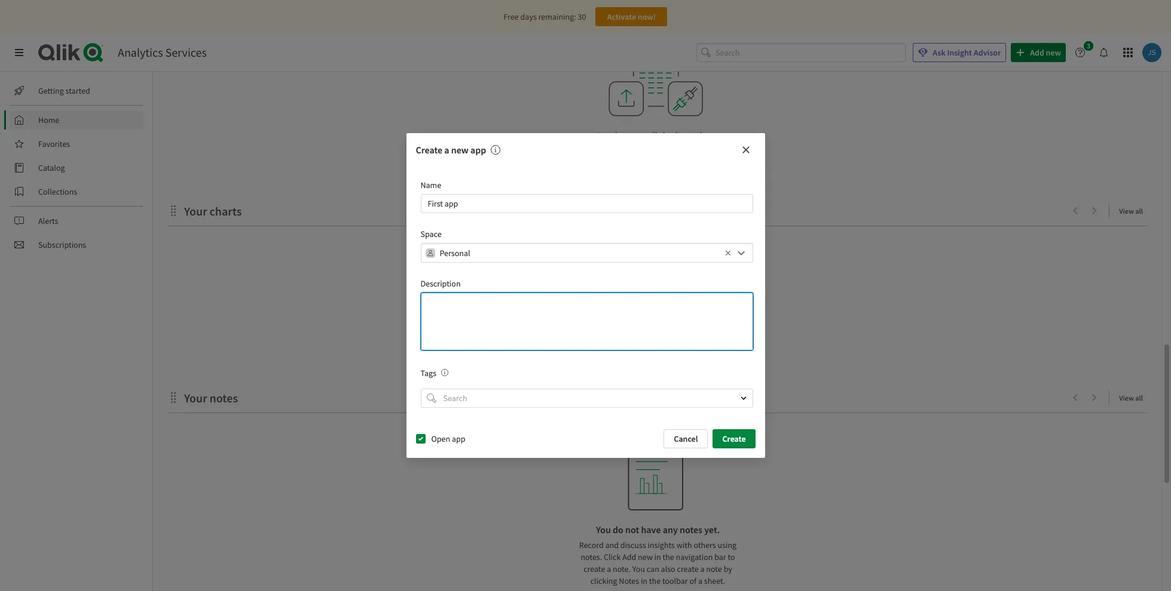 Task type: locate. For each thing, give the bounding box(es) containing it.
1 horizontal spatial create
[[677, 565, 699, 575]]

0 horizontal spatial new
[[451, 144, 469, 156]]

new
[[451, 144, 469, 156], [638, 553, 653, 563]]

move collection image left your notes in the left bottom of the page
[[167, 392, 179, 404]]

1 horizontal spatial create
[[723, 434, 746, 445]]

create
[[416, 144, 442, 156], [723, 434, 746, 445]]

0 vertical spatial view all
[[1119, 207, 1143, 216]]

ask
[[933, 47, 946, 58]]

navigation
[[676, 553, 713, 563]]

2 view from the top
[[1119, 394, 1134, 403]]

create inside button
[[723, 434, 746, 445]]

1 all from the top
[[1136, 207, 1143, 216]]

0 horizontal spatial any
[[663, 524, 678, 536]]

1 horizontal spatial app
[[471, 144, 486, 156]]

to right hub
[[677, 343, 684, 353]]

not right do
[[625, 524, 639, 536]]

charts inside monitor charts in the hub to access them without opening the app. to monitor a chart, right-click on it and select 'monitor in hub'.
[[616, 343, 638, 353]]

to right 'bar'
[[728, 553, 735, 563]]

view all
[[1119, 207, 1143, 216], [1119, 394, 1143, 403]]

2 all from the top
[[1136, 394, 1143, 403]]

view
[[1119, 207, 1134, 216], [1119, 394, 1134, 403]]

create for create
[[723, 434, 746, 445]]

your for your notes
[[184, 391, 207, 406]]

0 horizontal spatial create
[[584, 565, 605, 575]]

0 vertical spatial notes
[[210, 391, 238, 406]]

analytics
[[118, 45, 163, 60]]

0 vertical spatial and
[[638, 367, 652, 377]]

0 horizontal spatial to
[[677, 343, 684, 353]]

any left data.
[[680, 130, 695, 142]]

new inside dialog
[[451, 144, 469, 156]]

any
[[680, 130, 695, 142], [663, 524, 678, 536]]

view all link
[[1119, 203, 1148, 218], [1119, 391, 1148, 405]]

1 vertical spatial move collection image
[[167, 392, 179, 404]]

access
[[686, 343, 708, 353]]

0 horizontal spatial create
[[416, 144, 442, 156]]

1 horizontal spatial notes
[[680, 524, 703, 536]]

search element
[[427, 394, 436, 404]]

1 vertical spatial and
[[605, 541, 619, 551]]

select
[[653, 367, 674, 377]]

start typing a tag name. select an existing tag or create a new tag by pressing enter or comma. press backspace to remove a tag. image
[[441, 369, 448, 377]]

and inside monitor charts in the hub to access them without opening the app. to monitor a chart, right-click on it and select 'monitor in hub'.
[[638, 367, 652, 377]]

view all link for your charts
[[1119, 203, 1148, 218]]

1 vertical spatial not
[[625, 524, 639, 536]]

click
[[603, 367, 619, 377]]

0 vertical spatial move collection image
[[167, 205, 179, 217]]

1 horizontal spatial new
[[638, 553, 653, 563]]

charts for your
[[210, 204, 242, 219]]

not inside 'you do not have any notes yet. record and discuss insights with others using notes. click add new in the navigation bar to create a note. you can also create a note by clicking notes in the toolbar of a sheet.'
[[625, 524, 639, 536]]

not
[[637, 130, 651, 142], [625, 524, 639, 536]]

you left 'linked'
[[598, 130, 613, 142]]

view all for your charts
[[1119, 207, 1143, 216]]

now!
[[638, 11, 656, 22]]

in down can
[[641, 576, 648, 587]]

on
[[621, 367, 630, 377]]

0 vertical spatial you
[[598, 130, 613, 142]]

to
[[677, 343, 684, 353], [728, 553, 735, 563]]

and
[[638, 367, 652, 377], [605, 541, 619, 551]]

all for your charts
[[1136, 207, 1143, 216]]

1 vertical spatial charts
[[616, 343, 638, 353]]

1 horizontal spatial and
[[638, 367, 652, 377]]

you
[[598, 130, 613, 142], [596, 524, 611, 536], [632, 565, 645, 575]]

move collection image
[[167, 205, 179, 217], [167, 392, 179, 404]]

1 horizontal spatial any
[[680, 130, 695, 142]]

1 view from the top
[[1119, 207, 1134, 216]]

all
[[1136, 207, 1143, 216], [1136, 394, 1143, 403]]

opening
[[609, 355, 638, 365]]

app
[[471, 144, 486, 156], [452, 434, 466, 445]]

have up insights
[[641, 524, 661, 536]]

not left 'linked'
[[637, 130, 651, 142]]

1 vertical spatial you
[[596, 524, 611, 536]]

can
[[647, 565, 659, 575]]

you have not linked any data.
[[598, 130, 718, 142]]

1 view all link from the top
[[1119, 203, 1148, 218]]

1 vertical spatial any
[[663, 524, 678, 536]]

collections
[[38, 187, 77, 197]]

0 horizontal spatial app
[[452, 434, 466, 445]]

2 vertical spatial you
[[632, 565, 645, 575]]

1 vertical spatial view all link
[[1119, 391, 1148, 405]]

0 horizontal spatial and
[[605, 541, 619, 551]]

charts
[[210, 204, 242, 219], [616, 343, 638, 353]]

0 horizontal spatial notes
[[210, 391, 238, 406]]

analytics services element
[[118, 45, 207, 60]]

collections link
[[10, 182, 143, 201]]

1 vertical spatial notes
[[680, 524, 703, 536]]

main content
[[148, 0, 1171, 592]]

your
[[184, 204, 207, 219], [184, 391, 207, 406]]

any up insights
[[663, 524, 678, 536]]

and up click
[[605, 541, 619, 551]]

note.
[[613, 565, 631, 575]]

the down can
[[649, 576, 661, 587]]

days
[[521, 11, 537, 22]]

view for your notes
[[1119, 394, 1134, 403]]

notes
[[210, 391, 238, 406], [680, 524, 703, 536]]

2 create from the left
[[677, 565, 699, 575]]

0 vertical spatial new
[[451, 144, 469, 156]]

0 vertical spatial all
[[1136, 207, 1143, 216]]

your charts link
[[184, 204, 247, 219]]

have
[[615, 130, 635, 142], [641, 524, 661, 536]]

create down open "icon"
[[723, 434, 746, 445]]

you left can
[[632, 565, 645, 575]]

right-
[[584, 367, 603, 377]]

1 view all from the top
[[1119, 207, 1143, 216]]

1 vertical spatial create
[[723, 434, 746, 445]]

description
[[421, 279, 461, 289]]

0 vertical spatial view all link
[[1119, 203, 1148, 218]]

services
[[165, 45, 207, 60]]

create up of
[[677, 565, 699, 575]]

activate now! link
[[596, 7, 668, 26]]

0 vertical spatial not
[[637, 130, 651, 142]]

hub'.
[[715, 367, 732, 377]]

you do not have any notes yet. record and discuss insights with others using notes. click add new in the navigation bar to create a note. you can also create a note by clicking notes in the toolbar of a sheet.
[[579, 524, 737, 587]]

start typing a tag name. select an existing tag or create a new tag by pressing enter or comma. press backspace to remove a tag. tooltip
[[436, 368, 448, 379]]

free
[[504, 11, 519, 22]]

navigation pane element
[[0, 77, 152, 259]]

your for your charts
[[184, 204, 207, 219]]

free days remaining: 30
[[504, 11, 586, 22]]

you left do
[[596, 524, 611, 536]]

getting started
[[38, 86, 90, 96]]

the up also
[[663, 553, 674, 563]]

the up app.
[[648, 343, 660, 353]]

any for linked
[[680, 130, 695, 142]]

a inside monitor charts in the hub to access them without opening the app. to monitor a chart, right-click on it and select 'monitor in hub'.
[[710, 355, 714, 365]]

1 horizontal spatial charts
[[616, 343, 638, 353]]

add
[[622, 553, 636, 563]]

move collection image left your charts in the top left of the page
[[167, 205, 179, 217]]

2 view all from the top
[[1119, 394, 1143, 403]]

create down notes.
[[584, 565, 605, 575]]

0 vertical spatial have
[[615, 130, 635, 142]]

1 horizontal spatial to
[[728, 553, 735, 563]]

ask insight advisor button
[[913, 43, 1006, 62]]

1 vertical spatial to
[[728, 553, 735, 563]]

0 vertical spatial charts
[[210, 204, 242, 219]]

any inside 'you do not have any notes yet. record and discuss insights with others using notes. click add new in the navigation bar to create a note. you can also create a note by clicking notes in the toolbar of a sheet.'
[[663, 524, 678, 536]]

0 horizontal spatial charts
[[210, 204, 242, 219]]

2 view all link from the top
[[1119, 391, 1148, 405]]

1 vertical spatial new
[[638, 553, 653, 563]]

not for linked
[[637, 130, 651, 142]]

group image
[[596, 438, 715, 511]]

1 vertical spatial view
[[1119, 394, 1134, 403]]

create
[[584, 565, 605, 575], [677, 565, 699, 575]]

create button
[[713, 430, 755, 449]]

a inside dialog
[[444, 144, 449, 156]]

main content containing your charts
[[148, 0, 1171, 592]]

move collection image for your charts
[[167, 205, 179, 217]]

and right it
[[638, 367, 652, 377]]

chart,
[[716, 355, 736, 365]]

1 vertical spatial your
[[184, 391, 207, 406]]

monitor
[[680, 355, 708, 365]]

have left 'linked'
[[615, 130, 635, 142]]

create for create a new app
[[416, 144, 442, 156]]

view for your charts
[[1119, 207, 1134, 216]]

0 vertical spatial view
[[1119, 207, 1134, 216]]

create up name
[[416, 144, 442, 156]]

1 horizontal spatial have
[[641, 524, 661, 536]]

1 vertical spatial all
[[1136, 394, 1143, 403]]

1 vertical spatial view all
[[1119, 394, 1143, 403]]

0 vertical spatial to
[[677, 343, 684, 353]]

in down insights
[[654, 553, 661, 563]]

1 vertical spatial have
[[641, 524, 661, 536]]

discuss
[[621, 541, 646, 551]]

0 vertical spatial your
[[184, 204, 207, 219]]

0 vertical spatial any
[[680, 130, 695, 142]]

getting started link
[[10, 81, 143, 100]]

charts for monitor
[[616, 343, 638, 353]]

insights
[[648, 541, 675, 551]]

the
[[648, 343, 660, 353], [639, 355, 651, 365], [663, 553, 674, 563], [649, 576, 661, 587]]

0 vertical spatial create
[[416, 144, 442, 156]]

have inside 'you do not have any notes yet. record and discuss insights with others using notes. click add new in the navigation bar to create a note. you can also create a note by clicking notes in the toolbar of a sheet.'
[[641, 524, 661, 536]]

home
[[38, 115, 59, 126]]

group 5 image
[[581, 251, 731, 313]]

of
[[690, 576, 697, 587]]



Task type: describe. For each thing, give the bounding box(es) containing it.
note
[[706, 565, 722, 575]]

to inside monitor charts in the hub to access them without opening the app. to monitor a chart, right-click on it and select 'monitor in hub'.
[[677, 343, 684, 353]]

favorites
[[38, 139, 70, 149]]

notes
[[619, 576, 639, 587]]

view all for your notes
[[1119, 394, 1143, 403]]

not for have
[[625, 524, 639, 536]]

create a new app dialog
[[406, 133, 765, 459]]

searchbar element
[[697, 43, 906, 62]]

click
[[604, 553, 621, 563]]

bar
[[715, 553, 726, 563]]

yet.
[[704, 524, 720, 536]]

30
[[578, 11, 586, 22]]

to
[[670, 355, 678, 365]]

cancel button
[[664, 430, 708, 449]]

move collection image for your notes
[[167, 392, 179, 404]]

close sidebar menu image
[[14, 48, 24, 57]]

advisor
[[974, 47, 1001, 58]]

your notes link
[[184, 391, 243, 406]]

all for your notes
[[1136, 394, 1143, 403]]

linked
[[652, 130, 678, 142]]

'monitor
[[676, 367, 705, 377]]

and inside 'you do not have any notes yet. record and discuss insights with others using notes. click add new in the navigation bar to create a note. you can also create a note by clicking notes in the toolbar of a sheet.'
[[605, 541, 619, 551]]

open
[[431, 434, 450, 445]]

space
[[421, 229, 442, 240]]

catalog
[[38, 163, 65, 173]]

subscriptions link
[[10, 236, 143, 255]]

record
[[579, 541, 604, 551]]

by
[[724, 565, 732, 575]]

analytics services
[[118, 45, 207, 60]]

1 create from the left
[[584, 565, 605, 575]]

0 horizontal spatial have
[[615, 130, 635, 142]]

notes.
[[581, 553, 602, 563]]

cancel
[[674, 434, 698, 445]]

started
[[66, 86, 90, 96]]

in left hub
[[640, 343, 647, 353]]

you for have
[[598, 130, 613, 142]]

with
[[677, 541, 692, 551]]

name
[[421, 180, 441, 191]]

favorites link
[[10, 135, 143, 154]]

1 vertical spatial app
[[452, 434, 466, 445]]

in left hub'.
[[707, 367, 713, 377]]

them
[[710, 343, 729, 353]]

0 vertical spatial app
[[471, 144, 486, 156]]

your notes
[[184, 391, 238, 406]]

Space text field
[[440, 243, 722, 263]]

Search text field
[[716, 43, 906, 62]]

catalog link
[[10, 158, 143, 178]]

others
[[694, 541, 716, 551]]

using
[[718, 541, 737, 551]]

sheet.
[[704, 576, 725, 587]]

create a new app
[[416, 144, 486, 156]]

subscriptions
[[38, 240, 86, 251]]

tags
[[421, 368, 436, 379]]

home link
[[10, 111, 143, 130]]

notes inside 'you do not have any notes yet. record and discuss insights with others using notes. click add new in the navigation bar to create a note. you can also create a note by clicking notes in the toolbar of a sheet.'
[[680, 524, 703, 536]]

toolbar
[[662, 576, 688, 587]]

without
[[580, 355, 607, 365]]

monitor charts in the hub to access them without opening the app. to monitor a chart, right-click on it and select 'monitor in hub'.
[[580, 343, 736, 377]]

hub
[[661, 343, 675, 353]]

it
[[632, 367, 637, 377]]

data.
[[697, 130, 718, 142]]

view all link for your notes
[[1119, 391, 1148, 405]]

app.
[[653, 355, 668, 365]]

monitor
[[587, 343, 615, 353]]

ask insight advisor
[[933, 47, 1001, 58]]

Search text field
[[441, 389, 730, 408]]

Name text field
[[421, 194, 753, 214]]

alerts link
[[10, 212, 143, 231]]

remaining:
[[538, 11, 576, 22]]

search image
[[427, 394, 436, 404]]

clicking
[[591, 576, 617, 587]]

do
[[613, 524, 624, 536]]

open app
[[431, 434, 466, 445]]

getting
[[38, 86, 64, 96]]

Description text field
[[421, 293, 753, 351]]

alerts
[[38, 216, 58, 227]]

also
[[661, 565, 675, 575]]

the left app.
[[639, 355, 651, 365]]

any for have
[[663, 524, 678, 536]]

your charts
[[184, 204, 242, 219]]

open image
[[740, 395, 747, 402]]

you for do
[[596, 524, 611, 536]]

new inside 'you do not have any notes yet. record and discuss insights with others using notes. click add new in the navigation bar to create a note. you can also create a note by clicking notes in the toolbar of a sheet.'
[[638, 553, 653, 563]]

to inside 'you do not have any notes yet. record and discuss insights with others using notes. click add new in the navigation bar to create a note. you can also create a note by clicking notes in the toolbar of a sheet.'
[[728, 553, 735, 563]]

activate now!
[[607, 11, 656, 22]]

activate
[[607, 11, 636, 22]]

insight
[[947, 47, 972, 58]]



Task type: vqa. For each thing, say whether or not it's contained in the screenshot.
Report.
no



